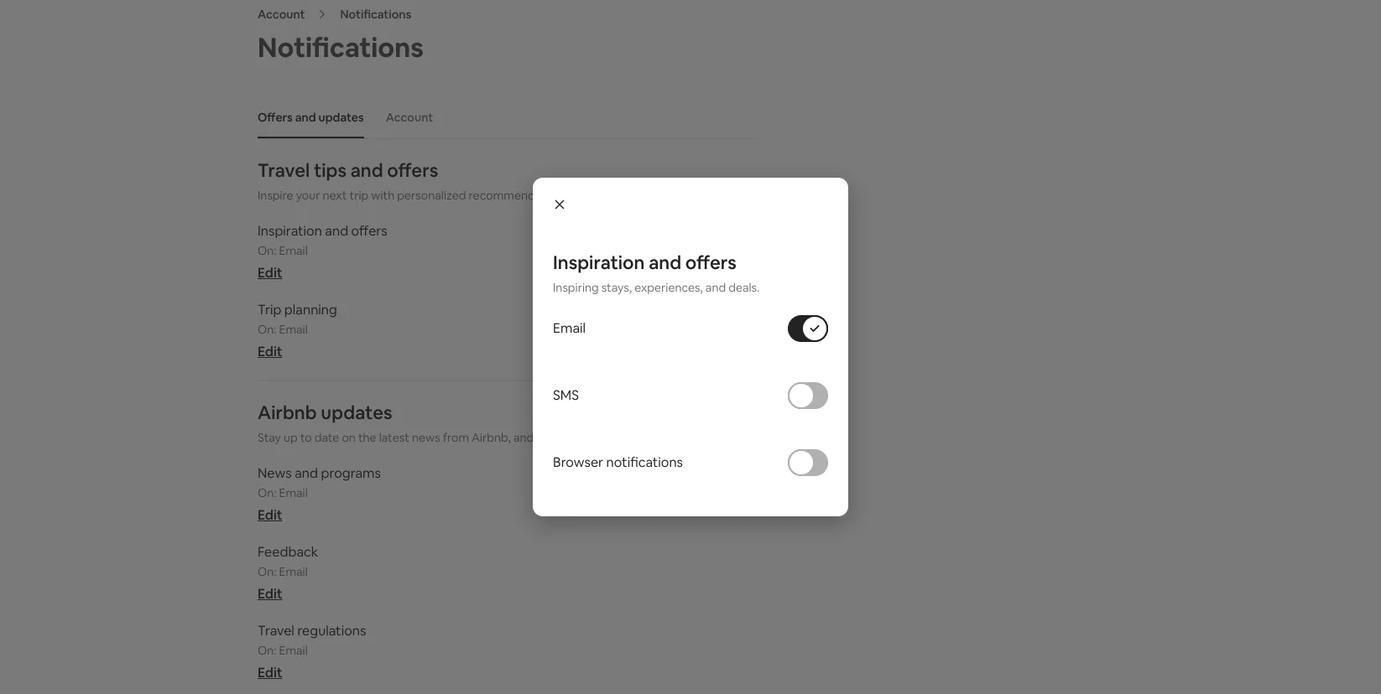 Task type: locate. For each thing, give the bounding box(es) containing it.
2 travel from the top
[[258, 623, 294, 640]]

tab list
[[249, 97, 757, 138]]

travel
[[258, 159, 310, 182], [258, 623, 294, 640]]

on: down 'news'
[[258, 486, 276, 501]]

offers down trip
[[351, 222, 387, 240]]

up
[[284, 430, 298, 446]]

airbnb
[[258, 401, 317, 425]]

1 vertical spatial inspiration
[[553, 251, 645, 274]]

edit
[[258, 264, 282, 282], [258, 343, 282, 361], [258, 507, 282, 524], [258, 586, 282, 603], [258, 665, 282, 682]]

account inside button
[[386, 110, 433, 125]]

offers inside inspiration and offers inspiring stays, experiences, and deals.
[[685, 251, 737, 274]]

email down the 'your'
[[279, 243, 308, 258]]

email down regulations
[[279, 644, 308, 659]]

and
[[295, 110, 316, 125], [350, 159, 383, 182], [570, 188, 591, 203], [325, 222, 348, 240], [649, 251, 682, 274], [706, 280, 726, 295], [513, 430, 534, 446], [295, 465, 318, 483]]

email down inspiring
[[553, 320, 586, 337]]

browser notifications
[[553, 454, 683, 472]]

email down 'news'
[[279, 486, 308, 501]]

travel for regulations
[[258, 623, 294, 640]]

inspiration up stays,
[[553, 251, 645, 274]]

inspiration and offers inspiring stays, experiences, and deals.
[[553, 251, 760, 295]]

4 on: from the top
[[258, 565, 276, 580]]

offers
[[387, 159, 438, 182], [351, 222, 387, 240], [685, 251, 737, 274]]

1 edit from the top
[[258, 264, 282, 282]]

latest
[[379, 430, 409, 446]]

offers for inspiration and offers on: email edit
[[351, 222, 387, 240]]

recommendations
[[469, 188, 568, 203]]

travel inside 'travel regulations on: email edit'
[[258, 623, 294, 640]]

account link
[[258, 7, 305, 22]]

1 travel from the top
[[258, 159, 310, 182]]

2 edit from the top
[[258, 343, 282, 361]]

on: down trip
[[258, 322, 276, 337]]

1 vertical spatial updates
[[321, 401, 392, 425]]

3 edit button from the top
[[258, 507, 282, 524]]

0 vertical spatial offers
[[387, 159, 438, 182]]

4 edit from the top
[[258, 586, 282, 603]]

updates up on on the left
[[321, 401, 392, 425]]

to
[[300, 430, 312, 446]]

email inside 'travel regulations on: email edit'
[[279, 644, 308, 659]]

1 horizontal spatial account
[[386, 110, 433, 125]]

inspiration down inspire
[[258, 222, 322, 240]]

on
[[342, 430, 356, 446]]

travel up inspire
[[258, 159, 310, 182]]

inspiration and offers on: email edit
[[258, 222, 387, 282]]

notifications element
[[249, 97, 757, 695]]

1 vertical spatial travel
[[258, 623, 294, 640]]

0 horizontal spatial account
[[258, 7, 305, 22]]

on: down feedback
[[258, 565, 276, 580]]

3 on: from the top
[[258, 486, 276, 501]]

notifications
[[606, 454, 683, 472]]

account for account button
[[386, 110, 433, 125]]

1 edit button from the top
[[258, 264, 282, 282]]

offers inside inspiration and offers on: email edit
[[351, 222, 387, 240]]

edit inside feedback on: email edit
[[258, 586, 282, 603]]

1 on: from the top
[[258, 243, 276, 258]]

trip planning on: email edit
[[258, 301, 337, 361]]

and left let
[[513, 430, 534, 446]]

1 horizontal spatial inspiration
[[553, 251, 645, 274]]

updates
[[318, 110, 364, 125], [321, 401, 392, 425]]

offers up the personalized
[[387, 159, 438, 182]]

email inside news and programs on: email edit
[[279, 486, 308, 501]]

programs
[[321, 465, 381, 483]]

1 vertical spatial offers
[[351, 222, 387, 240]]

special
[[593, 188, 631, 203]]

account button
[[377, 102, 441, 133]]

0 vertical spatial inspiration
[[258, 222, 322, 240]]

1 vertical spatial account
[[386, 110, 433, 125]]

planning
[[284, 301, 337, 319]]

travel tips and offers inspire your next trip with personalized recommendations and special offers.
[[258, 159, 668, 203]]

offers up deals.
[[685, 251, 737, 274]]

and right 'news'
[[295, 465, 318, 483]]

offers
[[258, 110, 293, 125]]

0 vertical spatial account
[[258, 7, 305, 22]]

edit button
[[258, 264, 282, 282], [258, 343, 282, 361], [258, 507, 282, 524], [258, 586, 282, 603], [258, 665, 282, 682]]

on: down feedback on: email edit
[[258, 644, 276, 659]]

sms
[[553, 387, 579, 404]]

let
[[536, 430, 550, 446]]

offers.
[[633, 188, 668, 203]]

0 vertical spatial updates
[[318, 110, 364, 125]]

on: inside news and programs on: email edit
[[258, 486, 276, 501]]

and up experiences,
[[649, 251, 682, 274]]

and right offers
[[295, 110, 316, 125]]

4 edit button from the top
[[258, 586, 282, 603]]

updates up tips
[[318, 110, 364, 125]]

0 vertical spatial travel
[[258, 159, 310, 182]]

on: down inspire
[[258, 243, 276, 258]]

on:
[[258, 243, 276, 258], [258, 322, 276, 337], [258, 486, 276, 501], [258, 565, 276, 580], [258, 644, 276, 659]]

news
[[258, 465, 292, 483]]

improve.
[[666, 430, 713, 446]]

next
[[323, 188, 347, 203]]

inspiration for inspiration and offers inspiring stays, experiences, and deals.
[[553, 251, 645, 274]]

tips
[[314, 159, 347, 182]]

travel regulations on: email edit
[[258, 623, 366, 682]]

travel left regulations
[[258, 623, 294, 640]]

and up trip
[[350, 159, 383, 182]]

edit button for travel
[[258, 665, 282, 682]]

email
[[279, 243, 308, 258], [553, 320, 586, 337], [279, 322, 308, 337], [279, 486, 308, 501], [279, 565, 308, 580], [279, 644, 308, 659]]

email down "planning"
[[279, 322, 308, 337]]

5 edit button from the top
[[258, 665, 282, 682]]

email down feedback
[[279, 565, 308, 580]]

inspiration for inspiration and offers on: email edit
[[258, 222, 322, 240]]

2 edit button from the top
[[258, 343, 282, 361]]

offers for inspiration and offers inspiring stays, experiences, and deals.
[[685, 251, 737, 274]]

offers and updates
[[258, 110, 364, 125]]

travel inside travel tips and offers inspire your next trip with personalized recommendations and special offers.
[[258, 159, 310, 182]]

know
[[568, 430, 597, 446]]

2 on: from the top
[[258, 322, 276, 337]]

2 vertical spatial offers
[[685, 251, 737, 274]]

5 on: from the top
[[258, 644, 276, 659]]

edit button for news
[[258, 507, 282, 524]]

email inside trip planning on: email edit
[[279, 322, 308, 337]]

on: inside inspiration and offers on: email edit
[[258, 243, 276, 258]]

us
[[553, 430, 565, 446]]

5 edit from the top
[[258, 665, 282, 682]]

and inside button
[[295, 110, 316, 125]]

3 edit from the top
[[258, 507, 282, 524]]

account
[[258, 7, 305, 22], [386, 110, 433, 125]]

inspiration inside inspiration and offers on: email edit
[[258, 222, 322, 240]]

notifications
[[340, 7, 411, 22], [258, 30, 424, 65]]

inspiration
[[258, 222, 322, 240], [553, 251, 645, 274]]

inspiration inside inspiration and offers inspiring stays, experiences, and deals.
[[553, 251, 645, 274]]

0 horizontal spatial inspiration
[[258, 222, 322, 240]]

and left deals.
[[706, 280, 726, 295]]

and down next
[[325, 222, 348, 240]]



Task type: describe. For each thing, give the bounding box(es) containing it.
offers inside travel tips and offers inspire your next trip with personalized recommendations and special offers.
[[387, 159, 438, 182]]

inspiring
[[553, 280, 599, 295]]

1 vertical spatial notifications
[[258, 30, 424, 65]]

the
[[358, 430, 376, 446]]

0 vertical spatial notifications
[[340, 7, 411, 22]]

news and programs on: email edit
[[258, 465, 381, 524]]

deals.
[[729, 280, 760, 295]]

inspiration and offers dialog
[[533, 178, 848, 517]]

airbnb updates stay up to date on the latest news from airbnb, and let us know how we can improve.
[[258, 401, 713, 446]]

how
[[599, 430, 622, 446]]

travel for tips
[[258, 159, 310, 182]]

trip
[[349, 188, 369, 203]]

edit button for feedback
[[258, 586, 282, 603]]

email inside feedback on: email edit
[[279, 565, 308, 580]]

and inside news and programs on: email edit
[[295, 465, 318, 483]]

airbnb,
[[472, 430, 511, 446]]

updates inside button
[[318, 110, 364, 125]]

can
[[644, 430, 663, 446]]

news
[[412, 430, 440, 446]]

feedback on: email edit
[[258, 544, 318, 603]]

we
[[625, 430, 641, 446]]

personalized
[[397, 188, 466, 203]]

and inside inspiration and offers on: email edit
[[325, 222, 348, 240]]

account for the account link
[[258, 7, 305, 22]]

updates inside airbnb updates stay up to date on the latest news from airbnb, and let us know how we can improve.
[[321, 401, 392, 425]]

trip
[[258, 301, 281, 319]]

edit inside news and programs on: email edit
[[258, 507, 282, 524]]

stay
[[258, 430, 281, 446]]

regulations
[[297, 623, 366, 640]]

edit inside inspiration and offers on: email edit
[[258, 264, 282, 282]]

offers and updates tab panel
[[258, 159, 757, 695]]

edit button for inspiration
[[258, 264, 282, 282]]

edit button for trip
[[258, 343, 282, 361]]

with
[[371, 188, 395, 203]]

inspire
[[258, 188, 293, 203]]

date
[[314, 430, 339, 446]]

and inside airbnb updates stay up to date on the latest news from airbnb, and let us know how we can improve.
[[513, 430, 534, 446]]

email inside inspiration and offers dialog
[[553, 320, 586, 337]]

stays,
[[601, 280, 632, 295]]

on: inside feedback on: email edit
[[258, 565, 276, 580]]

experiences,
[[635, 280, 703, 295]]

email inside inspiration and offers on: email edit
[[279, 243, 308, 258]]

tab list containing offers and updates
[[249, 97, 757, 138]]

offers and updates button
[[249, 102, 372, 133]]

and left special
[[570, 188, 591, 203]]

on: inside 'travel regulations on: email edit'
[[258, 644, 276, 659]]

edit inside trip planning on: email edit
[[258, 343, 282, 361]]

browser
[[553, 454, 603, 472]]

on: inside trip planning on: email edit
[[258, 322, 276, 337]]

feedback
[[258, 544, 318, 561]]

from
[[443, 430, 469, 446]]

your
[[296, 188, 320, 203]]

edit inside 'travel regulations on: email edit'
[[258, 665, 282, 682]]



Task type: vqa. For each thing, say whether or not it's contained in the screenshot.
bottom "updates"
yes



